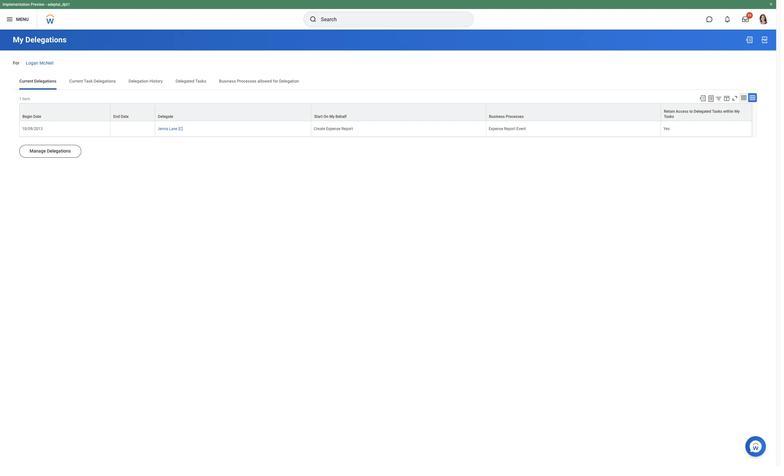 Task type: vqa. For each thing, say whether or not it's contained in the screenshot.
1st Date from the left
yes



Task type: describe. For each thing, give the bounding box(es) containing it.
implementation
[[3, 2, 30, 7]]

export to worksheets image
[[708, 95, 716, 102]]

10/09/2013
[[22, 127, 43, 131]]

expense inside create expense report element
[[326, 127, 341, 131]]

export to excel image
[[700, 95, 707, 102]]

to
[[690, 109, 693, 114]]

delegate button
[[155, 103, 311, 121]]

on
[[324, 114, 329, 119]]

start
[[314, 114, 323, 119]]

Search Workday  search field
[[321, 12, 461, 26]]

allowed
[[258, 79, 272, 83]]

inbox large image
[[743, 16, 749, 23]]

current for current delegations
[[19, 79, 33, 83]]

begin date
[[23, 114, 41, 119]]

search image
[[310, 15, 317, 23]]

my delegations
[[13, 35, 67, 44]]

mcneil
[[39, 60, 53, 66]]

expense inside expense report event element
[[489, 127, 504, 131]]

date for begin date
[[33, 114, 41, 119]]

1
[[19, 97, 21, 101]]

preview
[[31, 2, 44, 7]]

processes for business processes
[[506, 114, 524, 119]]

behalf
[[336, 114, 347, 119]]

1 item
[[19, 97, 30, 101]]

adeptai_dpt1
[[48, 2, 70, 7]]

logan mcneil
[[26, 60, 53, 66]]

business processes
[[489, 114, 524, 119]]

current delegations
[[19, 79, 56, 83]]

delegations right task
[[94, 79, 116, 83]]

expense report event
[[489, 127, 526, 131]]

yes
[[664, 127, 670, 131]]

begin
[[23, 114, 32, 119]]

jenna lane [c]
[[158, 127, 183, 131]]

[c]
[[179, 127, 183, 131]]

menu button
[[0, 9, 37, 30]]

within
[[724, 109, 734, 114]]

history
[[150, 79, 163, 83]]

business for business processes
[[489, 114, 505, 119]]

expense report event element
[[489, 125, 526, 131]]

begin date button
[[20, 103, 110, 121]]

create expense report
[[314, 127, 353, 131]]

menu
[[16, 17, 29, 22]]

retain
[[664, 109, 675, 114]]

fullscreen image
[[732, 95, 739, 102]]

export to excel image
[[746, 36, 754, 44]]

delegations for manage delegations
[[47, 148, 71, 154]]

retain access to delegated tasks within my tasks button
[[662, 103, 752, 121]]

my delegations main content
[[0, 30, 777, 184]]

toolbar inside my delegations main content
[[697, 93, 758, 103]]

0 horizontal spatial my
[[13, 35, 23, 44]]

start on my behalf button
[[312, 103, 486, 121]]

for
[[273, 79, 278, 83]]

close environment banner image
[[770, 2, 774, 6]]

item
[[22, 97, 30, 101]]

implementation preview -   adeptai_dpt1
[[3, 2, 70, 7]]



Task type: locate. For each thing, give the bounding box(es) containing it.
cell inside my delegations main content
[[111, 121, 155, 137]]

0 horizontal spatial current
[[19, 79, 33, 83]]

expense down start on my behalf
[[326, 127, 341, 131]]

justify image
[[6, 15, 14, 23]]

my right on
[[330, 114, 335, 119]]

delegation right for
[[279, 79, 299, 83]]

toolbar
[[697, 93, 758, 103]]

1 expense from the left
[[326, 127, 341, 131]]

logan mcneil link
[[26, 59, 53, 66]]

expand table image
[[750, 94, 756, 101]]

delegate
[[158, 114, 173, 119]]

jenna lane [c] link
[[158, 125, 183, 131]]

date for end date
[[121, 114, 129, 119]]

delegated inside retain access to delegated tasks within my tasks
[[694, 109, 712, 114]]

1 vertical spatial my
[[735, 109, 740, 114]]

delegated right 'to'
[[694, 109, 712, 114]]

delegated
[[176, 79, 194, 83], [694, 109, 712, 114]]

logan
[[26, 60, 38, 66]]

notifications large image
[[725, 16, 731, 23]]

report left event
[[505, 127, 516, 131]]

business processes button
[[487, 103, 661, 121]]

33 button
[[739, 12, 753, 26]]

1 row from the top
[[19, 103, 753, 121]]

profile logan mcneil image
[[759, 14, 769, 26]]

row
[[19, 103, 753, 121], [19, 121, 753, 137]]

delegations inside button
[[47, 148, 71, 154]]

0 horizontal spatial delegation
[[129, 79, 149, 83]]

0 vertical spatial my
[[13, 35, 23, 44]]

1 horizontal spatial tasks
[[664, 114, 675, 119]]

2 date from the left
[[121, 114, 129, 119]]

for
[[13, 60, 19, 66]]

1 report from the left
[[342, 127, 353, 131]]

row containing retain access to delegated tasks within my tasks
[[19, 103, 753, 121]]

create expense report element
[[314, 125, 353, 131]]

my inside retain access to delegated tasks within my tasks
[[735, 109, 740, 114]]

tab list inside my delegations main content
[[13, 74, 764, 90]]

-
[[45, 2, 47, 7]]

0 horizontal spatial expense
[[326, 127, 341, 131]]

1 horizontal spatial business
[[489, 114, 505, 119]]

tasks
[[195, 79, 206, 83], [713, 109, 723, 114], [664, 114, 675, 119]]

manage
[[30, 148, 46, 154]]

date inside begin date popup button
[[33, 114, 41, 119]]

delegated tasks
[[176, 79, 206, 83]]

2 horizontal spatial my
[[735, 109, 740, 114]]

cell
[[111, 121, 155, 137]]

2 report from the left
[[505, 127, 516, 131]]

1 horizontal spatial report
[[505, 127, 516, 131]]

1 vertical spatial business
[[489, 114, 505, 119]]

access
[[676, 109, 689, 114]]

2 vertical spatial my
[[330, 114, 335, 119]]

2 current from the left
[[69, 79, 83, 83]]

date
[[33, 114, 41, 119], [121, 114, 129, 119]]

0 horizontal spatial business
[[219, 79, 236, 83]]

1 vertical spatial tasks
[[713, 109, 723, 114]]

1 horizontal spatial delegated
[[694, 109, 712, 114]]

processes
[[237, 79, 257, 83], [506, 114, 524, 119]]

current
[[19, 79, 33, 83], [69, 79, 83, 83]]

expense down business processes
[[489, 127, 504, 131]]

task
[[84, 79, 93, 83]]

tab list
[[13, 74, 764, 90]]

0 horizontal spatial report
[[342, 127, 353, 131]]

manage delegations button
[[19, 145, 81, 158]]

2 expense from the left
[[489, 127, 504, 131]]

menu banner
[[0, 0, 777, 30]]

start on my behalf
[[314, 114, 347, 119]]

date inside end date popup button
[[121, 114, 129, 119]]

processes for business processes allowed for delegation
[[237, 79, 257, 83]]

business up expense report event element
[[489, 114, 505, 119]]

create
[[314, 127, 325, 131]]

my inside start on my behalf popup button
[[330, 114, 335, 119]]

1 current from the left
[[19, 79, 33, 83]]

1 vertical spatial delegated
[[694, 109, 712, 114]]

0 vertical spatial business
[[219, 79, 236, 83]]

my down "menu" "dropdown button"
[[13, 35, 23, 44]]

event
[[517, 127, 526, 131]]

0 vertical spatial tasks
[[195, 79, 206, 83]]

1 horizontal spatial expense
[[489, 127, 504, 131]]

view printable version (pdf) image
[[761, 36, 769, 44]]

current up item
[[19, 79, 33, 83]]

2 row from the top
[[19, 121, 753, 137]]

1 horizontal spatial current
[[69, 79, 83, 83]]

business inside popup button
[[489, 114, 505, 119]]

manage delegations
[[30, 148, 71, 154]]

0 horizontal spatial processes
[[237, 79, 257, 83]]

current for current task delegations
[[69, 79, 83, 83]]

2 horizontal spatial tasks
[[713, 109, 723, 114]]

processes inside popup button
[[506, 114, 524, 119]]

1 horizontal spatial date
[[121, 114, 129, 119]]

33
[[748, 14, 752, 17]]

processes left 'allowed'
[[237, 79, 257, 83]]

my
[[13, 35, 23, 44], [735, 109, 740, 114], [330, 114, 335, 119]]

1 horizontal spatial processes
[[506, 114, 524, 119]]

my right within
[[735, 109, 740, 114]]

delegated right 'history'
[[176, 79, 194, 83]]

current task delegations
[[69, 79, 116, 83]]

0 vertical spatial delegated
[[176, 79, 194, 83]]

0 horizontal spatial tasks
[[195, 79, 206, 83]]

1 date from the left
[[33, 114, 41, 119]]

row containing 10/09/2013
[[19, 121, 753, 137]]

processes up expense report event element
[[506, 114, 524, 119]]

delegations up the mcneil
[[25, 35, 67, 44]]

1 delegation from the left
[[129, 79, 149, 83]]

2 delegation from the left
[[279, 79, 299, 83]]

business
[[219, 79, 236, 83], [489, 114, 505, 119]]

business up delegate popup button
[[219, 79, 236, 83]]

delegations down the mcneil
[[34, 79, 56, 83]]

date right end
[[121, 114, 129, 119]]

jenna
[[158, 127, 168, 131]]

end date
[[113, 114, 129, 119]]

1 vertical spatial processes
[[506, 114, 524, 119]]

0 horizontal spatial delegated
[[176, 79, 194, 83]]

0 vertical spatial processes
[[237, 79, 257, 83]]

delegation
[[129, 79, 149, 83], [279, 79, 299, 83]]

tab list containing current delegations
[[13, 74, 764, 90]]

1 horizontal spatial delegation
[[279, 79, 299, 83]]

2 vertical spatial tasks
[[664, 114, 675, 119]]

0 horizontal spatial date
[[33, 114, 41, 119]]

lane
[[169, 127, 178, 131]]

report down behalf
[[342, 127, 353, 131]]

table image
[[741, 94, 748, 101]]

end date button
[[111, 103, 155, 121]]

retain access to delegated tasks within my tasks
[[664, 109, 740, 119]]

current left task
[[69, 79, 83, 83]]

date right begin
[[33, 114, 41, 119]]

delegations for current delegations
[[34, 79, 56, 83]]

delegations right manage
[[47, 148, 71, 154]]

select to filter grid data image
[[716, 95, 723, 102]]

business for business processes allowed for delegation
[[219, 79, 236, 83]]

delegations
[[25, 35, 67, 44], [34, 79, 56, 83], [94, 79, 116, 83], [47, 148, 71, 154]]

delegation left 'history'
[[129, 79, 149, 83]]

delegation history
[[129, 79, 163, 83]]

report
[[342, 127, 353, 131], [505, 127, 516, 131]]

delegations for my delegations
[[25, 35, 67, 44]]

business processes allowed for delegation
[[219, 79, 299, 83]]

end
[[113, 114, 120, 119]]

click to view/edit grid preferences image
[[724, 95, 731, 102]]

expense
[[326, 127, 341, 131], [489, 127, 504, 131]]

1 horizontal spatial my
[[330, 114, 335, 119]]



